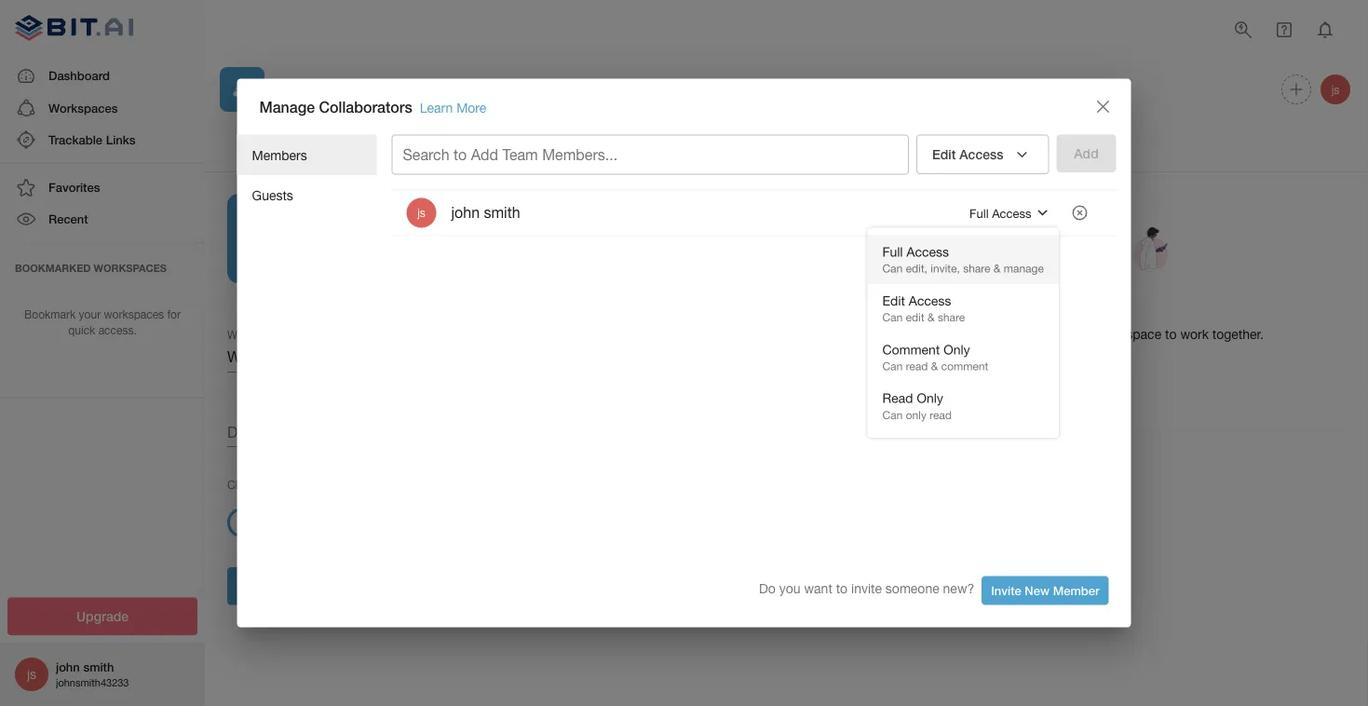 Task type: describe. For each thing, give the bounding box(es) containing it.
documents
[[253, 141, 336, 157]]

dashboard button
[[0, 60, 205, 92]]

invite
[[852, 582, 882, 597]]

add for search
[[471, 146, 499, 163]]

invite,
[[931, 262, 960, 275]]

workspaces
[[104, 308, 164, 321]]

2 vertical spatial js
[[27, 667, 36, 682]]

to left work
[[1166, 327, 1177, 342]]

johnsmith43233
[[56, 677, 129, 689]]

access.
[[98, 324, 137, 337]]

your
[[79, 308, 101, 321]]

trackable
[[48, 132, 103, 147]]

collaborators for edit collaborators
[[932, 370, 1014, 386]]

& for only
[[931, 360, 939, 373]]

dashboard
[[48, 69, 110, 83]]

content library
[[383, 141, 504, 157]]

js inside button
[[1332, 83, 1340, 96]]

manage collaborators learn more
[[259, 98, 487, 115]]

remove
[[932, 327, 975, 342]]

edit access
[[933, 147, 1004, 162]]

edit for edit access can edit & share
[[883, 293, 906, 308]]

read
[[883, 391, 913, 406]]

members
[[252, 147, 307, 163]]

collaborators
[[979, 327, 1055, 342]]

you
[[780, 582, 801, 597]]

share for full access
[[964, 262, 991, 275]]

edit collaborators button
[[889, 358, 1029, 398]]

manage
[[1004, 262, 1044, 275]]

smith for john smith johnsmith43233
[[83, 660, 114, 674]]

& for access
[[928, 311, 935, 324]]

access for full access can edit, invite, share & manage
[[907, 244, 949, 260]]

favorites button
[[0, 172, 205, 203]]

workspace 1
[[280, 79, 381, 99]]

full for full access can edit, invite, share & manage
[[883, 244, 903, 260]]

to right the search on the top of the page
[[454, 146, 467, 163]]

comment
[[883, 342, 940, 357]]

or
[[916, 327, 928, 342]]

share for edit access
[[938, 311, 965, 324]]

smith for john smith
[[484, 204, 520, 221]]

workspaces
[[94, 262, 167, 274]]

documents link
[[220, 127, 369, 171]]

1 vertical spatial workspace
[[269, 478, 325, 491]]

content
[[383, 141, 445, 157]]

bookmark image
[[391, 78, 413, 101]]

bookmark your workspaces for quick access.
[[24, 308, 181, 337]]

js inside manage collaborators dialog
[[418, 206, 426, 220]]

only for read only
[[917, 391, 944, 406]]

to right want
[[836, 582, 848, 597]]

collaborators for manage collaborators learn more
[[319, 98, 412, 115]]

edit access button
[[917, 135, 1050, 174]]

Workspace Name text field
[[227, 343, 779, 373]]

for
[[167, 308, 181, 321]]

manage collaborators add or remove collaborators to this workspace to work together.
[[889, 300, 1264, 342]]

john smith johnsmith43233
[[56, 660, 129, 689]]

favorites
[[48, 180, 100, 194]]

add for manage
[[889, 327, 913, 342]]

members...
[[542, 146, 618, 163]]

someone
[[886, 582, 940, 597]]

edit access can edit & share
[[883, 293, 965, 324]]

edit collaborators
[[905, 370, 1014, 386]]

can for comment only
[[883, 360, 903, 373]]

more
[[457, 100, 487, 115]]

workspaces button
[[0, 92, 205, 124]]

access for edit access
[[960, 147, 1004, 162]]

guests
[[252, 188, 293, 203]]

collaborators for manage collaborators add or remove collaborators to this workspace to work together.
[[948, 300, 1042, 318]]

invite new member
[[992, 583, 1100, 598]]

to left this
[[1059, 327, 1070, 342]]

access for edit access can edit & share
[[909, 293, 952, 308]]

upgrade
[[76, 609, 129, 624]]

search
[[403, 146, 450, 163]]

do
[[759, 582, 776, 597]]

work
[[1181, 327, 1209, 342]]

manage collaborators dialog
[[237, 79, 1132, 627]]

this
[[1074, 327, 1095, 342]]

only for comment only
[[944, 342, 971, 357]]

workspace
[[1098, 327, 1162, 342]]

can for full access
[[883, 262, 903, 275]]

do you want to invite someone new?
[[759, 582, 975, 597]]

together.
[[1213, 327, 1264, 342]]



Task type: vqa. For each thing, say whether or not it's contained in the screenshot.


Task type: locate. For each thing, give the bounding box(es) containing it.
can inside the read only can only read
[[883, 408, 903, 422]]

recent
[[48, 212, 88, 226]]

smith
[[484, 204, 520, 221], [83, 660, 114, 674]]

read inside the read only can only read
[[930, 408, 952, 422]]

edit inside 'edit access can edit & share'
[[883, 293, 906, 308]]

full up full access can edit, invite, share & manage
[[970, 206, 989, 220]]

share inside full access can edit, invite, share & manage
[[964, 262, 991, 275]]

workspaces
[[48, 100, 118, 115]]

0 horizontal spatial full
[[883, 244, 903, 260]]

0 vertical spatial john
[[451, 204, 480, 221]]

& left 'manage'
[[994, 262, 1001, 275]]

insights link
[[518, 127, 667, 171]]

1 horizontal spatial only
[[944, 342, 971, 357]]

share inside 'edit access can edit & share'
[[938, 311, 965, 324]]

1 horizontal spatial read
[[930, 408, 952, 422]]

manage inside "manage collaborators add or remove collaborators to this workspace to work together."
[[889, 300, 944, 318]]

can inside comment only can read & comment
[[883, 360, 903, 373]]

upgrade button
[[7, 598, 198, 635]]

1 vertical spatial smith
[[83, 660, 114, 674]]

0 vertical spatial smith
[[484, 204, 520, 221]]

edit,
[[906, 262, 928, 275]]

bookmarked
[[15, 262, 91, 274]]

access up edit,
[[907, 244, 949, 260]]

manage inside manage collaborators dialog
[[259, 98, 315, 115]]

2 vertical spatial edit
[[905, 370, 928, 386]]

change workspace icon color
[[227, 478, 380, 491]]

access up full access
[[960, 147, 1004, 162]]

& right edit
[[928, 311, 935, 324]]

learn more link
[[420, 100, 487, 115]]

0 vertical spatial workspace
[[280, 79, 367, 99]]

edit
[[933, 147, 956, 162], [883, 293, 906, 308], [905, 370, 928, 386]]

full up 'edit access can edit & share'
[[883, 244, 903, 260]]

want
[[805, 582, 833, 597]]

1 vertical spatial js
[[418, 206, 426, 220]]

add
[[471, 146, 499, 163], [889, 327, 913, 342]]

0 horizontal spatial read
[[906, 360, 928, 373]]

full inside button
[[970, 206, 989, 220]]

bookmarked workspaces
[[15, 262, 167, 274]]

1 vertical spatial share
[[938, 311, 965, 324]]

manage up documents
[[259, 98, 315, 115]]

read right only
[[930, 408, 952, 422]]

john
[[451, 204, 480, 221], [56, 660, 80, 674]]

add left or
[[889, 327, 913, 342]]

only
[[944, 342, 971, 357], [917, 391, 944, 406]]

bookmark
[[24, 308, 76, 321]]

1 vertical spatial add
[[889, 327, 913, 342]]

workspace left 1
[[280, 79, 367, 99]]

john for john smith johnsmith43233
[[56, 660, 80, 674]]

can down comment
[[883, 360, 903, 373]]

can for read only
[[883, 408, 903, 422]]

read only can only read
[[883, 391, 952, 422]]

only up only
[[917, 391, 944, 406]]

tab list
[[220, 127, 1354, 171]]

comment only can read & comment
[[883, 342, 989, 373]]

js
[[1332, 83, 1340, 96], [418, 206, 426, 220], [27, 667, 36, 682]]

john inside the john smith johnsmith43233
[[56, 660, 80, 674]]

2 horizontal spatial js
[[1332, 83, 1340, 96]]

john up johnsmith43233
[[56, 660, 80, 674]]

0 vertical spatial &
[[994, 262, 1001, 275]]

trackable links button
[[0, 124, 205, 156]]

1 vertical spatial full
[[883, 244, 903, 260]]

full for full access
[[970, 206, 989, 220]]

1 horizontal spatial add
[[889, 327, 913, 342]]

can left edit,
[[883, 262, 903, 275]]

1 horizontal spatial john
[[451, 204, 480, 221]]

collaborators down remove
[[932, 370, 1014, 386]]

members button
[[237, 135, 377, 175]]

tab list containing documents
[[220, 127, 1354, 171]]

share up remove
[[938, 311, 965, 324]]

new?
[[943, 582, 975, 597]]

1 vertical spatial manage
[[889, 300, 944, 318]]

0 vertical spatial collaborators
[[319, 98, 412, 115]]

collaborators
[[319, 98, 412, 115], [948, 300, 1042, 318], [932, 370, 1014, 386]]

access up 'manage'
[[992, 206, 1032, 220]]

read down comment
[[906, 360, 928, 373]]

john inside manage collaborators dialog
[[451, 204, 480, 221]]

3 can from the top
[[883, 360, 903, 373]]

0 horizontal spatial add
[[471, 146, 499, 163]]

john smith
[[451, 204, 520, 221]]

can inside full access can edit, invite, share & manage
[[883, 262, 903, 275]]

learn
[[420, 100, 453, 115]]

0 vertical spatial full
[[970, 206, 989, 220]]

can for edit access
[[883, 311, 903, 324]]

trackable links
[[48, 132, 136, 147]]

4 can from the top
[[883, 408, 903, 422]]

member
[[1053, 583, 1100, 598]]

can
[[883, 262, 903, 275], [883, 311, 903, 324], [883, 360, 903, 373], [883, 408, 903, 422]]

1 vertical spatial read
[[930, 408, 952, 422]]

manage for manage collaborators add or remove collaborators to this workspace to work together.
[[889, 300, 944, 318]]

0 vertical spatial share
[[964, 262, 991, 275]]

access
[[960, 147, 1004, 162], [992, 206, 1032, 220], [907, 244, 949, 260], [909, 293, 952, 308]]

0 horizontal spatial smith
[[83, 660, 114, 674]]

0 vertical spatial manage
[[259, 98, 315, 115]]

smith down 'search to add team members...'
[[484, 204, 520, 221]]

add inside manage collaborators dialog
[[471, 146, 499, 163]]

edit
[[906, 311, 925, 324]]

collaborators up "collaborators"
[[948, 300, 1042, 318]]

collaborators inside "manage collaborators add or remove collaborators to this workspace to work together."
[[948, 300, 1042, 318]]

change
[[227, 478, 266, 491]]

quick
[[68, 324, 95, 337]]

edit for edit collaborators
[[905, 370, 928, 386]]

& inside 'edit access can edit & share'
[[928, 311, 935, 324]]

color
[[353, 478, 380, 491]]

full access button
[[965, 198, 1059, 228]]

share right the invite,
[[964, 262, 991, 275]]

1 vertical spatial only
[[917, 391, 944, 406]]

can down read
[[883, 408, 903, 422]]

access up edit
[[909, 293, 952, 308]]

smith inside manage collaborators dialog
[[484, 204, 520, 221]]

edit for edit access
[[933, 147, 956, 162]]

collaborators inside dialog
[[319, 98, 412, 115]]

access for full access
[[992, 206, 1032, 220]]

0 vertical spatial read
[[906, 360, 928, 373]]

& down comment
[[931, 360, 939, 373]]

smith up johnsmith43233
[[83, 660, 114, 674]]

1 horizontal spatial manage
[[889, 300, 944, 318]]

1 vertical spatial &
[[928, 311, 935, 324]]

& inside comment only can read & comment
[[931, 360, 939, 373]]

1 vertical spatial edit
[[883, 293, 906, 308]]

only inside comment only can read & comment
[[944, 342, 971, 357]]

manage up or
[[889, 300, 944, 318]]

guests button
[[237, 175, 377, 216]]

new
[[1025, 583, 1050, 598]]

only
[[906, 408, 927, 422]]

add left team
[[471, 146, 499, 163]]

0 vertical spatial edit
[[933, 147, 956, 162]]

insights
[[562, 141, 623, 157]]

links
[[106, 132, 136, 147]]

only inside the read only can only read
[[917, 391, 944, 406]]

access inside full access can edit, invite, share & manage
[[907, 244, 949, 260]]

workspace left the icon
[[269, 478, 325, 491]]

only up comment
[[944, 342, 971, 357]]

read
[[906, 360, 928, 373], [930, 408, 952, 422]]

recent button
[[0, 203, 205, 235]]

1 vertical spatial collaborators
[[948, 300, 1042, 318]]

full inside full access can edit, invite, share & manage
[[883, 244, 903, 260]]

smith inside the john smith johnsmith43233
[[83, 660, 114, 674]]

read inside comment only can read & comment
[[906, 360, 928, 373]]

full
[[970, 206, 989, 220], [883, 244, 903, 260]]

Workspace Description text field
[[227, 417, 779, 447]]

share
[[964, 262, 991, 275], [938, 311, 965, 324]]

manage for manage collaborators learn more
[[259, 98, 315, 115]]

0 horizontal spatial john
[[56, 660, 80, 674]]

1
[[371, 79, 381, 99]]

workspace
[[280, 79, 367, 99], [269, 478, 325, 491]]

0 horizontal spatial js
[[27, 667, 36, 682]]

content library link
[[369, 127, 518, 171]]

1 horizontal spatial full
[[970, 206, 989, 220]]

invite
[[992, 583, 1022, 598]]

0 horizontal spatial manage
[[259, 98, 315, 115]]

access inside 'edit access can edit & share'
[[909, 293, 952, 308]]

john down library
[[451, 204, 480, 221]]

2 vertical spatial collaborators
[[932, 370, 1014, 386]]

full access
[[970, 206, 1032, 220]]

1 vertical spatial john
[[56, 660, 80, 674]]

can inside 'edit access can edit & share'
[[883, 311, 903, 324]]

0 vertical spatial js
[[1332, 83, 1340, 96]]

library
[[449, 141, 504, 157]]

can left edit
[[883, 311, 903, 324]]

0 horizontal spatial only
[[917, 391, 944, 406]]

collaborators up content
[[319, 98, 412, 115]]

search to add team members...
[[403, 146, 618, 163]]

0 vertical spatial only
[[944, 342, 971, 357]]

comment
[[942, 360, 989, 373]]

collaborators inside button
[[932, 370, 1014, 386]]

add inside "manage collaborators add or remove collaborators to this workspace to work together."
[[889, 327, 913, 342]]

& inside full access can edit, invite, share & manage
[[994, 262, 1001, 275]]

1 horizontal spatial smith
[[484, 204, 520, 221]]

full access can edit, invite, share & manage
[[883, 244, 1044, 275]]

to
[[454, 146, 467, 163], [1059, 327, 1070, 342], [1166, 327, 1177, 342], [836, 582, 848, 597]]

0 vertical spatial add
[[471, 146, 499, 163]]

1 can from the top
[[883, 262, 903, 275]]

js button
[[1318, 72, 1354, 107]]

icon
[[328, 478, 350, 491]]

2 can from the top
[[883, 311, 903, 324]]

&
[[994, 262, 1001, 275], [928, 311, 935, 324], [931, 360, 939, 373]]

2 vertical spatial &
[[931, 360, 939, 373]]

john for john smith
[[451, 204, 480, 221]]

team
[[503, 146, 538, 163]]

1 horizontal spatial js
[[418, 206, 426, 220]]



